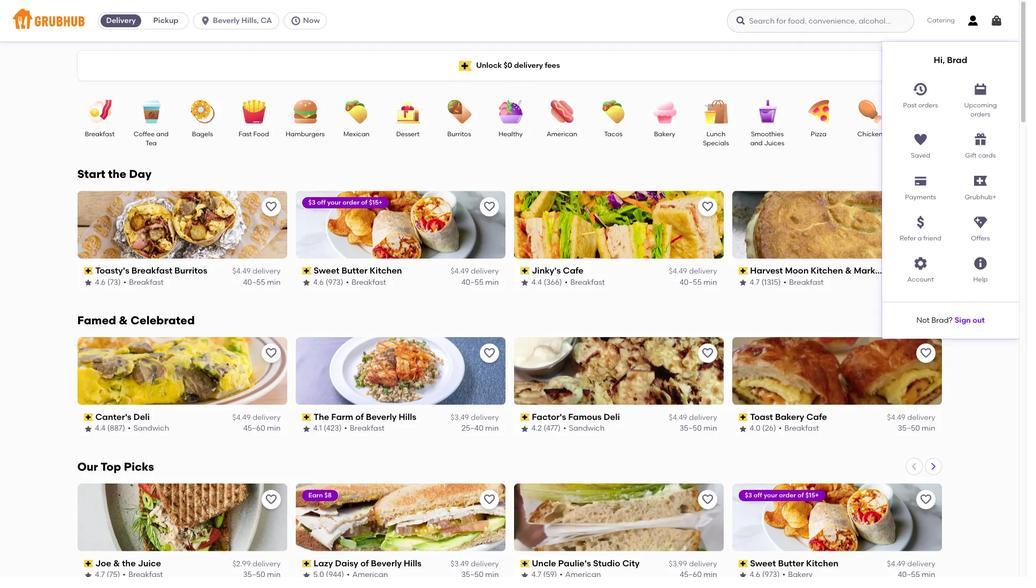 Task type: vqa. For each thing, say whether or not it's contained in the screenshot.
• corresponding to Bakery
yes



Task type: locate. For each thing, give the bounding box(es) containing it.
bakery image
[[646, 100, 683, 124]]

Search for food, convenience, alcohol... search field
[[727, 9, 914, 33]]

brad right not
[[932, 316, 949, 325]]

0 horizontal spatial sweet
[[314, 266, 339, 276]]

caret left icon image for start the day
[[910, 170, 918, 178]]

2 40–55 from the left
[[461, 278, 484, 287]]

4.4 left (887)
[[95, 425, 105, 434]]

$0
[[504, 61, 512, 70]]

1 vertical spatial butter
[[778, 559, 804, 569]]

star icon image
[[84, 279, 92, 287], [302, 279, 311, 287], [520, 279, 529, 287], [739, 279, 747, 287], [84, 425, 92, 434], [302, 425, 311, 434], [520, 425, 529, 434], [739, 425, 747, 434], [84, 572, 92, 578], [302, 572, 311, 578], [520, 572, 529, 578], [739, 572, 747, 578]]

• for farm
[[344, 425, 347, 434]]

$3.49 delivery for picks
[[451, 560, 499, 569]]

1 vertical spatial bakery
[[775, 412, 804, 423]]

harvest
[[750, 266, 783, 276]]

grubhub plus flag logo image left unlock
[[459, 61, 472, 71]]

• right (26) in the bottom right of the page
[[779, 425, 782, 434]]

svg image inside beverly hills, ca button
[[200, 16, 211, 26]]

deli right famous at the right of the page
[[604, 412, 620, 423]]

40–55 min
[[243, 278, 281, 287], [461, 278, 499, 287], [680, 278, 717, 287], [898, 278, 935, 287]]

1 horizontal spatial grubhub plus flag logo image
[[974, 176, 987, 186]]

hills down the farm of beverly hills logo
[[399, 412, 416, 423]]

breakfast right (973)
[[352, 278, 386, 287]]

1 $3.49 delivery from the top
[[451, 414, 499, 423]]

$4.49 for (366)
[[669, 267, 687, 276]]

subscription pass image for uncle paulie's studio city
[[520, 561, 530, 568]]

40–55 min for harvest moon kitchen & marketplace
[[898, 278, 935, 287]]

$4.49 for (973)
[[451, 267, 469, 276]]

orders inside past orders 'link'
[[918, 101, 938, 109]]

1 vertical spatial $3 off your order of $15+
[[745, 492, 819, 500]]

breakfast down the farm of beverly hills
[[350, 425, 385, 434]]

beverly inside button
[[213, 16, 240, 25]]

tacos
[[604, 131, 623, 138]]

healthy
[[499, 131, 523, 138]]

1 40–55 min from the left
[[243, 278, 281, 287]]

4.4 for canter's deli
[[95, 425, 105, 434]]

1 caret right icon image from the top
[[929, 316, 938, 325]]

0 vertical spatial orders
[[918, 101, 938, 109]]

• breakfast down jinky's cafe at the top right of page
[[565, 278, 605, 287]]

0 horizontal spatial $3
[[308, 199, 316, 207]]

40–55 for harvest moon kitchen & marketplace
[[898, 278, 920, 287]]

grubhub plus flag logo image inside grubhub+ button
[[974, 176, 987, 186]]

1 vertical spatial sweet butter kitchen
[[750, 559, 839, 569]]

0 vertical spatial burritos
[[447, 131, 471, 138]]

min
[[267, 278, 281, 287], [485, 278, 499, 287], [704, 278, 717, 287], [922, 278, 935, 287], [267, 425, 281, 434], [485, 425, 499, 434], [704, 425, 717, 434], [922, 425, 935, 434]]

• sandwich down the "canter's deli"
[[128, 425, 169, 434]]

dessert image
[[389, 100, 427, 124]]

burritos down toasty's breakfast burritos logo
[[174, 266, 207, 276]]

1 sandwich from the left
[[133, 425, 169, 434]]

1 vertical spatial $3.49 delivery
[[451, 560, 499, 569]]

• right (887)
[[128, 425, 131, 434]]

0 horizontal spatial sweet butter kitchen logo image
[[296, 191, 505, 259]]

gift
[[965, 152, 977, 160]]

save this restaurant image
[[483, 201, 496, 213], [919, 201, 932, 213], [265, 347, 277, 360], [919, 347, 932, 360], [483, 494, 496, 507], [919, 494, 932, 507]]

sweet butter kitchen
[[314, 266, 402, 276], [750, 559, 839, 569]]

brad right hi,
[[947, 55, 967, 65]]

$3 for sweet butter kitchen logo related to subscription pass icon for sweet butter kitchen
[[745, 492, 752, 500]]

1 $3.49 from the top
[[451, 414, 469, 423]]

min for sweet butter kitchen
[[485, 278, 499, 287]]

sweet butter kitchen for subscription pass image corresponding to sweet butter kitchen
[[314, 266, 402, 276]]

4.4 for jinky's cafe
[[532, 278, 542, 287]]

0 horizontal spatial order
[[343, 199, 360, 207]]

40–55 min for sweet butter kitchen
[[461, 278, 499, 287]]

tacos image
[[595, 100, 632, 124]]

marketplace
[[854, 266, 908, 276]]

beverly left hills, at top
[[213, 16, 240, 25]]

star icon image for factor's famous deli logo
[[520, 425, 529, 434]]

2 vertical spatial caret left icon image
[[910, 463, 918, 471]]

hills down lazy daisy of beverly hills logo
[[404, 559, 421, 569]]

vegan image
[[903, 100, 940, 124]]

burritos
[[447, 131, 471, 138], [174, 266, 207, 276]]

jinky's
[[532, 266, 561, 276]]

kitchen
[[370, 266, 402, 276], [811, 266, 843, 276], [806, 559, 839, 569]]

and inside smoothies and juices
[[750, 140, 763, 147]]

save this restaurant image for uncle paulie's studio city
[[701, 494, 714, 507]]

fast food image
[[235, 100, 273, 124]]

$4.49 delivery for (887)
[[232, 414, 281, 423]]

1 horizontal spatial • sandwich
[[563, 425, 605, 434]]

the left juice
[[122, 559, 136, 569]]

0 horizontal spatial 35–50
[[680, 425, 702, 434]]

4.4
[[532, 278, 542, 287], [95, 425, 105, 434]]

vegan
[[912, 131, 932, 138]]

svg image for past orders
[[913, 82, 928, 97]]

& left marketplace
[[845, 266, 852, 276]]

subscription pass image for toasty's breakfast burritos
[[84, 268, 93, 275]]

1 vertical spatial burritos
[[174, 266, 207, 276]]

(973)
[[326, 278, 343, 287]]

• sandwich for famous
[[563, 425, 605, 434]]

svg image
[[967, 14, 980, 27], [990, 14, 1003, 27], [913, 82, 928, 97], [913, 132, 928, 147], [973, 215, 988, 230]]

• breakfast for farm
[[344, 425, 385, 434]]

bakery
[[654, 131, 675, 138], [775, 412, 804, 423]]

0 vertical spatial brad
[[947, 55, 967, 65]]

breakfast down breakfast image
[[85, 131, 115, 138]]

$3 off your order of $15+
[[308, 199, 383, 207], [745, 492, 819, 500]]

famed & celebrated
[[77, 314, 195, 327]]

grubhub plus flag logo image
[[459, 61, 472, 71], [974, 176, 987, 186]]

star icon image for toast bakery cafe logo
[[739, 425, 747, 434]]

0 vertical spatial sweet
[[314, 266, 339, 276]]

1 horizontal spatial order
[[779, 492, 796, 500]]

1 vertical spatial sweet
[[750, 559, 776, 569]]

4.6
[[95, 278, 106, 287], [313, 278, 324, 287]]

subscription pass image left the
[[302, 414, 311, 422]]

$4.49 delivery for (73)
[[232, 267, 281, 276]]

brad
[[947, 55, 967, 65], [932, 316, 949, 325]]

• breakfast right (973)
[[346, 278, 386, 287]]

brad for hi,
[[947, 55, 967, 65]]

breakfast down jinky's cafe at the top right of page
[[570, 278, 605, 287]]

4 40–55 min from the left
[[898, 278, 935, 287]]

$3 off your order of $15+ for subscription pass image corresponding to sweet butter kitchen's sweet butter kitchen logo
[[308, 199, 383, 207]]

caret left icon image
[[910, 170, 918, 178], [910, 316, 918, 325], [910, 463, 918, 471]]

0 vertical spatial 4.4
[[532, 278, 542, 287]]

1 vertical spatial off
[[754, 492, 762, 500]]

0 horizontal spatial grubhub plus flag logo image
[[459, 61, 472, 71]]

toast
[[750, 412, 773, 423]]

svg image inside past orders 'link'
[[913, 82, 928, 97]]

0 vertical spatial bakery
[[654, 131, 675, 138]]

mexican
[[343, 131, 370, 138]]

delivery for canter's deli logo
[[252, 414, 281, 423]]

svg image for help
[[973, 257, 988, 272]]

$2.99
[[232, 560, 251, 569]]

saved link
[[891, 128, 951, 161]]

jinky's cafe logo image
[[514, 191, 724, 259]]

star icon image for joe & the juice logo
[[84, 572, 92, 578]]

caret left icon image for famed & celebrated
[[910, 316, 918, 325]]

0 vertical spatial off
[[317, 199, 326, 207]]

$15+
[[369, 199, 383, 207], [806, 492, 819, 500]]

1 vertical spatial and
[[750, 140, 763, 147]]

1 horizontal spatial orders
[[971, 111, 991, 118]]

pizza image
[[800, 100, 838, 124]]

2 40–55 min from the left
[[461, 278, 499, 287]]

subscription pass image
[[520, 268, 530, 275], [302, 414, 311, 422], [302, 561, 311, 568], [520, 561, 530, 568], [739, 561, 748, 568]]

3 40–55 min from the left
[[680, 278, 717, 287]]

beverly right the 'farm'
[[366, 412, 397, 423]]

cards
[[978, 152, 996, 160]]

1 vertical spatial $15+
[[806, 492, 819, 500]]

burritos image
[[441, 100, 478, 124]]

breakfast down toast bakery cafe on the right bottom of the page
[[785, 425, 819, 434]]

1 35–50 min from the left
[[680, 425, 717, 434]]

1 vertical spatial hills
[[404, 559, 421, 569]]

1 vertical spatial &
[[119, 314, 128, 327]]

•
[[123, 278, 126, 287], [346, 278, 349, 287], [565, 278, 568, 287], [784, 278, 787, 287], [128, 425, 131, 434], [344, 425, 347, 434], [563, 425, 566, 434], [779, 425, 782, 434]]

0 horizontal spatial 4.6
[[95, 278, 106, 287]]

fast
[[239, 131, 252, 138]]

2 caret right icon image from the top
[[929, 463, 938, 471]]

1 horizontal spatial sweet
[[750, 559, 776, 569]]

coffee and tea image
[[132, 100, 170, 124]]

• down the 'farm'
[[344, 425, 347, 434]]

order
[[343, 199, 360, 207], [779, 492, 796, 500]]

subscription pass image
[[84, 268, 93, 275], [302, 268, 311, 275], [739, 268, 748, 275], [84, 414, 93, 422], [520, 414, 530, 422], [739, 414, 748, 422], [84, 561, 93, 568]]

main navigation navigation
[[0, 0, 1019, 339]]

delivery for toasty's breakfast burritos logo
[[252, 267, 281, 276]]

0 horizontal spatial cafe
[[563, 266, 584, 276]]

chicken image
[[851, 100, 889, 124]]

0 vertical spatial order
[[343, 199, 360, 207]]

0 vertical spatial and
[[156, 131, 169, 138]]

4.6 (73)
[[95, 278, 121, 287]]

1 vertical spatial cafe
[[806, 412, 827, 423]]

2 • sandwich from the left
[[563, 425, 605, 434]]

beverly
[[213, 16, 240, 25], [366, 412, 397, 423], [371, 559, 402, 569]]

beverly for picks
[[371, 559, 402, 569]]

2 caret left icon image from the top
[[910, 316, 918, 325]]

1 vertical spatial caret left icon image
[[910, 316, 918, 325]]

orders for upcoming orders
[[971, 111, 991, 118]]

and inside the coffee and tea
[[156, 131, 169, 138]]

out
[[973, 316, 985, 325]]

beverly right daisy
[[371, 559, 402, 569]]

hills for our top picks
[[404, 559, 421, 569]]

$4.49 delivery
[[232, 267, 281, 276], [451, 267, 499, 276], [669, 267, 717, 276], [232, 414, 281, 423], [669, 414, 717, 423], [887, 414, 935, 423], [887, 560, 935, 569]]

0 vertical spatial beverly
[[213, 16, 240, 25]]

2 35–50 from the left
[[898, 425, 920, 434]]

sandwich for famous
[[569, 425, 605, 434]]

• for butter
[[346, 278, 349, 287]]

food
[[253, 131, 269, 138]]

healthy image
[[492, 100, 529, 124]]

subscription pass image for canter's deli
[[84, 414, 93, 422]]

and up tea
[[156, 131, 169, 138]]

1 horizontal spatial 35–50
[[898, 425, 920, 434]]

1 horizontal spatial $3 off your order of $15+
[[745, 492, 819, 500]]

1 horizontal spatial $15+
[[806, 492, 819, 500]]

pickup button
[[143, 12, 188, 29]]

$2.99 delivery
[[232, 560, 281, 569]]

subscription pass image left the jinky's
[[520, 268, 530, 275]]

&
[[845, 266, 852, 276], [119, 314, 128, 327], [113, 559, 120, 569]]

0 horizontal spatial 4.4
[[95, 425, 105, 434]]

& right joe
[[113, 559, 120, 569]]

star icon image for lazy daisy of beverly hills logo
[[302, 572, 311, 578]]

svg image inside account link
[[913, 257, 928, 272]]

unlock
[[476, 61, 502, 70]]

1 horizontal spatial 4.6
[[313, 278, 324, 287]]

juices
[[764, 140, 784, 147]]

star icon image for toasty's breakfast burritos logo
[[84, 279, 92, 287]]

4 40–55 from the left
[[898, 278, 920, 287]]

svg image inside payments link
[[913, 174, 928, 189]]

• for bakery
[[779, 425, 782, 434]]

subscription pass image for the farm of beverly hills
[[302, 414, 311, 422]]

40–55 for sweet butter kitchen
[[461, 278, 484, 287]]

0 vertical spatial $15+
[[369, 199, 383, 207]]

0 horizontal spatial deli
[[134, 412, 150, 423]]

40–55
[[243, 278, 265, 287], [461, 278, 484, 287], [680, 278, 702, 287], [898, 278, 920, 287]]

0 horizontal spatial and
[[156, 131, 169, 138]]

$8
[[324, 492, 332, 500]]

star icon image for 'jinky's cafe logo'
[[520, 279, 529, 287]]

svg image inside the offers link
[[973, 215, 988, 230]]

2 $3.49 delivery from the top
[[451, 560, 499, 569]]

bakery up (26) in the bottom right of the page
[[775, 412, 804, 423]]

• sandwich down famous at the right of the page
[[563, 425, 605, 434]]

• breakfast down the farm of beverly hills
[[344, 425, 385, 434]]

star icon image for 'uncle paulie's studio city logo'
[[520, 572, 529, 578]]

1 horizontal spatial sandwich
[[569, 425, 605, 434]]

canter's deli logo image
[[77, 338, 287, 405]]

3 40–55 from the left
[[680, 278, 702, 287]]

$4.49 delivery for (26)
[[887, 414, 935, 423]]

subscription pass image right $3.99 delivery
[[739, 561, 748, 568]]

0 vertical spatial sweet butter kitchen
[[314, 266, 402, 276]]

• breakfast for moon
[[784, 278, 824, 287]]

3 caret left icon image from the top
[[910, 463, 918, 471]]

1 vertical spatial $3.49
[[451, 560, 469, 569]]

factor's famous deli
[[532, 412, 620, 423]]

catering
[[927, 17, 955, 24]]

• right (1315)
[[784, 278, 787, 287]]

hills for famed & celebrated
[[399, 412, 416, 423]]

payments link
[[891, 169, 951, 202]]

1 horizontal spatial 35–50 min
[[898, 425, 935, 434]]

and
[[156, 131, 169, 138], [750, 140, 763, 147]]

0 horizontal spatial orders
[[918, 101, 938, 109]]

caret right icon image for famed & celebrated
[[929, 316, 938, 325]]

2 vertical spatial beverly
[[371, 559, 402, 569]]

breakfast right the toasty's
[[131, 266, 172, 276]]

1 caret left icon image from the top
[[910, 170, 918, 178]]

offers
[[971, 235, 990, 242]]

1 horizontal spatial sweet butter kitchen
[[750, 559, 839, 569]]

4.4 down the jinky's
[[532, 278, 542, 287]]

$3.49
[[451, 414, 469, 423], [451, 560, 469, 569]]

4.6 (973)
[[313, 278, 343, 287]]

1 vertical spatial $3
[[745, 492, 752, 500]]

delivery for toast bakery cafe logo
[[907, 414, 935, 423]]

the left day at the top of page
[[108, 167, 126, 181]]

& for celebrated
[[119, 314, 128, 327]]

order for subscription pass icon for sweet butter kitchen
[[779, 492, 796, 500]]

4.6 left (73)
[[95, 278, 106, 287]]

• right (366)
[[565, 278, 568, 287]]

star icon image for harvest moon kitchen & marketplace logo
[[739, 279, 747, 287]]

sandwich down the "canter's deli"
[[133, 425, 169, 434]]

1 horizontal spatial burritos
[[447, 131, 471, 138]]

• right (973)
[[346, 278, 349, 287]]

hills,
[[242, 16, 259, 25]]

4.6 left (973)
[[313, 278, 324, 287]]

svg image inside upcoming orders "link"
[[973, 82, 988, 97]]

1 • sandwich from the left
[[128, 425, 169, 434]]

and down the smoothies
[[750, 140, 763, 147]]

svg image inside refer a friend "button"
[[913, 215, 928, 230]]

$4.49 delivery for (477)
[[669, 414, 717, 423]]

save this restaurant button for uncle paulie's studio city
[[698, 490, 717, 510]]

4.2
[[532, 425, 542, 434]]

ca
[[261, 16, 272, 25]]

0 vertical spatial $3.49
[[451, 414, 469, 423]]

0 vertical spatial $3
[[308, 199, 316, 207]]

svg image for now
[[290, 16, 301, 26]]

$4.49 delivery for (366)
[[669, 267, 717, 276]]

4.0 (26)
[[750, 425, 776, 434]]

0 vertical spatial grubhub plus flag logo image
[[459, 61, 472, 71]]

1 vertical spatial brad
[[932, 316, 949, 325]]

0 vertical spatial butter
[[342, 266, 368, 276]]

1 vertical spatial grubhub plus flag logo image
[[974, 176, 987, 186]]

refer a friend
[[900, 235, 942, 242]]

sweet butter kitchen logo image
[[296, 191, 505, 259], [732, 484, 942, 552]]

?
[[949, 316, 953, 325]]

• for cafe
[[565, 278, 568, 287]]

1 horizontal spatial deli
[[604, 412, 620, 423]]

1 vertical spatial your
[[764, 492, 778, 500]]

save this restaurant button for joe & the juice
[[261, 490, 281, 510]]

1 horizontal spatial off
[[754, 492, 762, 500]]

1 horizontal spatial $3
[[745, 492, 752, 500]]

1 horizontal spatial 4.4
[[532, 278, 542, 287]]

0 horizontal spatial burritos
[[174, 266, 207, 276]]

(26)
[[762, 425, 776, 434]]

subscription pass image for harvest moon kitchen & marketplace
[[739, 268, 748, 275]]

delivery for harvest moon kitchen & marketplace logo
[[907, 267, 935, 276]]

orders for past orders
[[918, 101, 938, 109]]

0 horizontal spatial your
[[327, 199, 341, 207]]

delivery for 'jinky's cafe logo'
[[689, 267, 717, 276]]

0 horizontal spatial • sandwich
[[128, 425, 169, 434]]

save this restaurant button for toast bakery cafe
[[916, 344, 935, 363]]

1 horizontal spatial sweet butter kitchen logo image
[[732, 484, 942, 552]]

the
[[108, 167, 126, 181], [122, 559, 136, 569]]

0 horizontal spatial sandwich
[[133, 425, 169, 434]]

orders right past
[[918, 101, 938, 109]]

1 vertical spatial caret right icon image
[[929, 463, 938, 471]]

• right (73)
[[123, 278, 126, 287]]

0 horizontal spatial butter
[[342, 266, 368, 276]]

2 vertical spatial &
[[113, 559, 120, 569]]

lunch specials image
[[697, 100, 735, 124]]

• breakfast down toasty's breakfast burritos at the left top of page
[[123, 278, 164, 287]]

2 35–50 min from the left
[[898, 425, 935, 434]]

save this restaurant button for toasty's breakfast burritos
[[261, 197, 281, 217]]

subscription pass image for lazy daisy of beverly hills
[[302, 561, 311, 568]]

payments
[[905, 194, 936, 201]]

earn $8
[[308, 492, 332, 500]]

order for subscription pass image corresponding to sweet butter kitchen
[[343, 199, 360, 207]]

1 vertical spatial sweet butter kitchen logo image
[[732, 484, 942, 552]]

subscription pass image left lazy
[[302, 561, 311, 568]]

cafe right the jinky's
[[563, 266, 584, 276]]

grubhub plus flag logo image up grubhub+
[[974, 176, 987, 186]]

caret right icon image
[[929, 316, 938, 325], [929, 463, 938, 471]]

refer
[[900, 235, 916, 242]]

caret right icon image for our top picks
[[929, 463, 938, 471]]

butter
[[342, 266, 368, 276], [778, 559, 804, 569]]

0 vertical spatial $3 off your order of $15+
[[308, 199, 383, 207]]

deli right canter's
[[134, 412, 150, 423]]

• breakfast for cafe
[[565, 278, 605, 287]]

svg image inside saved 'link'
[[913, 132, 928, 147]]

help
[[973, 276, 988, 284]]

svg image inside help button
[[973, 257, 988, 272]]

moon
[[785, 266, 809, 276]]

& right famed
[[119, 314, 128, 327]]

svg image
[[200, 16, 211, 26], [290, 16, 301, 26], [736, 16, 746, 26], [973, 82, 988, 97], [973, 132, 988, 147], [913, 174, 928, 189], [913, 215, 928, 230], [913, 257, 928, 272], [973, 257, 988, 272]]

1 35–50 from the left
[[680, 425, 702, 434]]

1 horizontal spatial and
[[750, 140, 763, 147]]

cafe down toast bakery cafe logo
[[806, 412, 827, 423]]

svg image inside gift cards link
[[973, 132, 988, 147]]

burritos down burritos image
[[447, 131, 471, 138]]

0 horizontal spatial 35–50 min
[[680, 425, 717, 434]]

0 vertical spatial $3.49 delivery
[[451, 414, 499, 423]]

breakfast down moon
[[789, 278, 824, 287]]

factor's famous deli logo image
[[514, 338, 724, 405]]

1 40–55 from the left
[[243, 278, 265, 287]]

0 horizontal spatial $3 off your order of $15+
[[308, 199, 383, 207]]

1 4.6 from the left
[[95, 278, 106, 287]]

• breakfast down moon
[[784, 278, 824, 287]]

• right (477)
[[563, 425, 566, 434]]

unlock $0 delivery fees
[[476, 61, 560, 70]]

0 vertical spatial caret left icon image
[[910, 170, 918, 178]]

1 vertical spatial order
[[779, 492, 796, 500]]

0 vertical spatial sweet butter kitchen logo image
[[296, 191, 505, 259]]

1 vertical spatial orders
[[971, 111, 991, 118]]

2 sandwich from the left
[[569, 425, 605, 434]]

$4.49
[[232, 267, 251, 276], [451, 267, 469, 276], [669, 267, 687, 276], [232, 414, 251, 423], [669, 414, 687, 423], [887, 414, 906, 423], [887, 560, 906, 569]]

day
[[129, 167, 152, 181]]

delivery
[[514, 61, 543, 70], [252, 267, 281, 276], [471, 267, 499, 276], [689, 267, 717, 276], [907, 267, 935, 276], [252, 414, 281, 423], [471, 414, 499, 423], [689, 414, 717, 423], [907, 414, 935, 423], [252, 560, 281, 569], [471, 560, 499, 569], [689, 560, 717, 569], [907, 560, 935, 569]]

1 horizontal spatial butter
[[778, 559, 804, 569]]

$5.49 delivery
[[887, 267, 935, 276]]

famed
[[77, 314, 116, 327]]

save this restaurant image
[[265, 201, 277, 213], [701, 201, 714, 213], [483, 347, 496, 360], [701, 347, 714, 360], [265, 494, 277, 507], [701, 494, 714, 507]]

svg image inside now button
[[290, 16, 301, 26]]

& for the
[[113, 559, 120, 569]]

star icon image for canter's deli logo
[[84, 425, 92, 434]]

4.6 for toasty's breakfast burritos
[[95, 278, 106, 287]]

orders inside upcoming orders
[[971, 111, 991, 118]]

1 horizontal spatial your
[[764, 492, 778, 500]]

2 $3.49 from the top
[[451, 560, 469, 569]]

subscription pass image for sweet butter kitchen
[[302, 268, 311, 275]]

0 vertical spatial hills
[[399, 412, 416, 423]]

1 vertical spatial 4.4
[[95, 425, 105, 434]]

joe & the juice logo image
[[77, 484, 287, 552]]

smoothies
[[751, 131, 784, 138]]

subscription pass image left uncle
[[520, 561, 530, 568]]

0 horizontal spatial sweet butter kitchen
[[314, 266, 402, 276]]

1 deli from the left
[[134, 412, 150, 423]]

tea
[[146, 140, 157, 147]]

2 4.6 from the left
[[313, 278, 324, 287]]

orders down upcoming
[[971, 111, 991, 118]]

$4.49 delivery for (973)
[[451, 267, 499, 276]]

0 vertical spatial caret right icon image
[[929, 316, 938, 325]]

bakery down bakery image
[[654, 131, 675, 138]]

delivery for the farm of beverly hills logo
[[471, 414, 499, 423]]

sandwich down famous at the right of the page
[[569, 425, 605, 434]]

toasty's breakfast burritos
[[95, 266, 207, 276]]

breakfast down toasty's breakfast burritos at the left top of page
[[129, 278, 164, 287]]

• breakfast down toast bakery cafe on the right bottom of the page
[[779, 425, 819, 434]]



Task type: describe. For each thing, give the bounding box(es) containing it.
• for deli
[[128, 425, 131, 434]]

sweet butter kitchen for subscription pass icon for sweet butter kitchen
[[750, 559, 839, 569]]

harvest moon kitchen & marketplace logo image
[[732, 191, 942, 259]]

0 vertical spatial the
[[108, 167, 126, 181]]

lunch
[[707, 131, 726, 138]]

40–55 for toasty's breakfast burritos
[[243, 278, 265, 287]]

beverly for celebrated
[[366, 412, 397, 423]]

subscription pass image for toast bakery cafe
[[739, 414, 748, 422]]

delivery for factor's famous deli logo
[[689, 414, 717, 423]]

past orders
[[903, 101, 938, 109]]

delivery
[[106, 16, 136, 25]]

smoothies and juices image
[[749, 100, 786, 124]]

4.4 (366)
[[532, 278, 562, 287]]

kitchen for our top picks
[[806, 559, 839, 569]]

not
[[917, 316, 930, 325]]

breakfast for the farm of beverly hills
[[350, 425, 385, 434]]

lazy daisy of beverly hills
[[314, 559, 421, 569]]

breakfast for sweet butter kitchen
[[352, 278, 386, 287]]

$4.49 for (26)
[[887, 414, 906, 423]]

save this restaurant button for harvest moon kitchen & marketplace
[[916, 197, 935, 217]]

our top picks
[[77, 461, 154, 474]]

1 horizontal spatial cafe
[[806, 412, 827, 423]]

the farm of beverly hills logo image
[[296, 338, 505, 405]]

min for factor's famous deli
[[704, 425, 717, 434]]

farm
[[331, 412, 353, 423]]

subscription pass image for joe & the juice
[[84, 561, 93, 568]]

(887)
[[107, 425, 125, 434]]

grubhub plus flag logo image for grubhub+
[[974, 176, 987, 186]]

our
[[77, 461, 98, 474]]

uncle paulie's studio city logo image
[[514, 484, 724, 552]]

pickup
[[153, 16, 178, 25]]

$3.49 for famed & celebrated
[[451, 414, 469, 423]]

coffee
[[134, 131, 155, 138]]

breakfast for toasty's breakfast burritos
[[129, 278, 164, 287]]

min for jinky's cafe
[[704, 278, 717, 287]]

breakfast image
[[81, 100, 119, 124]]

$3 off your order of $15+ for sweet butter kitchen logo related to subscription pass icon for sweet butter kitchen
[[745, 492, 819, 500]]

start
[[77, 167, 105, 181]]

sweet butter kitchen logo image for subscription pass image corresponding to sweet butter kitchen
[[296, 191, 505, 259]]

(477)
[[544, 425, 561, 434]]

save this restaurant button for factor's famous deli
[[698, 344, 717, 363]]

sandwich for deli
[[133, 425, 169, 434]]

4.1 (423)
[[313, 425, 342, 434]]

smoothies and juices
[[750, 131, 784, 147]]

canter's
[[95, 412, 131, 423]]

toast bakery cafe logo image
[[732, 338, 942, 405]]

4.1
[[313, 425, 322, 434]]

40–55 min for jinky's cafe
[[680, 278, 717, 287]]

now button
[[283, 12, 331, 29]]

(1315)
[[762, 278, 781, 287]]

min for canter's deli
[[267, 425, 281, 434]]

4.4 (887)
[[95, 425, 125, 434]]

butter for subscription pass image corresponding to sweet butter kitchen
[[342, 266, 368, 276]]

pizza
[[811, 131, 827, 138]]

paulie's
[[558, 559, 591, 569]]

joe
[[95, 559, 111, 569]]

upcoming orders
[[964, 101, 997, 118]]

account link
[[891, 252, 951, 285]]

delivery for 'uncle paulie's studio city logo'
[[689, 560, 717, 569]]

top
[[101, 461, 121, 474]]

past orders link
[[891, 77, 951, 119]]

40–55 min for toasty's breakfast burritos
[[243, 278, 281, 287]]

coffee and tea
[[134, 131, 169, 147]]

delivery button
[[98, 12, 143, 29]]

save this restaurant button for the farm of beverly hills
[[480, 344, 499, 363]]

min for harvest moon kitchen & marketplace
[[922, 278, 935, 287]]

fast food
[[239, 131, 269, 138]]

juice
[[138, 559, 161, 569]]

toasty's
[[95, 266, 129, 276]]

save this restaurant image for factor's famous deli
[[701, 347, 714, 360]]

subscription pass image for jinky's cafe
[[520, 268, 530, 275]]

svg image for offers
[[973, 215, 988, 230]]

kitchen for start the day
[[811, 266, 843, 276]]

brad for not
[[932, 316, 949, 325]]

toasty's breakfast burritos logo image
[[77, 191, 287, 259]]

joe & the juice
[[95, 559, 161, 569]]

1 vertical spatial the
[[122, 559, 136, 569]]

35–50 min for factor's famous deli
[[680, 425, 717, 434]]

save this restaurant image for the farm of beverly hills
[[483, 347, 496, 360]]

(73)
[[107, 278, 121, 287]]

hi,
[[934, 55, 945, 65]]

min for toasty's breakfast burritos
[[267, 278, 281, 287]]

• breakfast for butter
[[346, 278, 386, 287]]

0 vertical spatial &
[[845, 266, 852, 276]]

hamburgers image
[[286, 100, 324, 124]]

jinky's cafe
[[532, 266, 584, 276]]

svg image for payments
[[913, 174, 928, 189]]

4.0
[[750, 425, 761, 434]]

beverly hills, ca
[[213, 16, 272, 25]]

0 vertical spatial your
[[327, 199, 341, 207]]

picks
[[124, 461, 154, 474]]

the
[[314, 412, 329, 423]]

fees
[[545, 61, 560, 70]]

grubhub plus flag logo image for unlock $0 delivery fees
[[459, 61, 472, 71]]

gift cards
[[965, 152, 996, 160]]

0 vertical spatial cafe
[[563, 266, 584, 276]]

svg image for refer a friend
[[913, 215, 928, 230]]

$3 for subscription pass image corresponding to sweet butter kitchen's sweet butter kitchen logo
[[308, 199, 316, 207]]

hi, brad
[[934, 55, 967, 65]]

4.7
[[750, 278, 760, 287]]

and for coffee and tea
[[156, 131, 169, 138]]

$4.49 for (887)
[[232, 414, 251, 423]]

grubhub+ button
[[951, 169, 1011, 202]]

(366)
[[544, 278, 562, 287]]

save this restaurant image for toasty's breakfast burritos
[[265, 201, 277, 213]]

toast bakery cafe
[[750, 412, 827, 423]]

1 horizontal spatial bakery
[[775, 412, 804, 423]]

daisy
[[335, 559, 358, 569]]

• breakfast for bakery
[[779, 425, 819, 434]]

0 horizontal spatial off
[[317, 199, 326, 207]]

famous
[[568, 412, 602, 423]]

beverly hills, ca button
[[193, 12, 283, 29]]

chicken
[[857, 131, 883, 138]]

save this restaurant button for canter's deli
[[261, 344, 281, 363]]

• sandwich for deli
[[128, 425, 169, 434]]

svg image for account
[[913, 257, 928, 272]]

upcoming orders link
[[951, 77, 1011, 119]]

bagels
[[192, 131, 213, 138]]

$3.99 delivery
[[669, 560, 717, 569]]

caret left icon image for our top picks
[[910, 463, 918, 471]]

$4.49 for (73)
[[232, 267, 251, 276]]

0 horizontal spatial bakery
[[654, 131, 675, 138]]

min for the farm of beverly hills
[[485, 425, 499, 434]]

friend
[[923, 235, 942, 242]]

bagels image
[[184, 100, 221, 124]]

• for famous
[[563, 425, 566, 434]]

• for moon
[[784, 278, 787, 287]]

mexican image
[[338, 100, 375, 124]]

american image
[[543, 100, 581, 124]]

$3.99
[[669, 560, 687, 569]]

4.6 for sweet butter kitchen
[[313, 278, 324, 287]]

25–40
[[462, 425, 484, 434]]

lazy daisy of beverly hills logo image
[[296, 484, 505, 552]]

now
[[303, 16, 320, 25]]

2 deli from the left
[[604, 412, 620, 423]]

butter for subscription pass icon for sweet butter kitchen
[[778, 559, 804, 569]]

(423)
[[324, 425, 342, 434]]

25–40 min
[[462, 425, 499, 434]]

uncle
[[532, 559, 556, 569]]

specials
[[703, 140, 729, 147]]

sign
[[955, 316, 971, 325]]

the farm of beverly hills
[[314, 412, 416, 423]]

celebrated
[[130, 314, 195, 327]]

• for breakfast
[[123, 278, 126, 287]]

svg image for gift cards
[[973, 132, 988, 147]]

studio
[[593, 559, 620, 569]]

• breakfast for breakfast
[[123, 278, 164, 287]]

refer a friend button
[[891, 211, 951, 244]]

$3.49 delivery for celebrated
[[451, 414, 499, 423]]

$3.49 for our top picks
[[451, 560, 469, 569]]

upcoming
[[964, 101, 997, 109]]

earn
[[308, 492, 323, 500]]

lazy
[[314, 559, 333, 569]]

breakfast for toast bakery cafe
[[785, 425, 819, 434]]

svg image for beverly hills, ca
[[200, 16, 211, 26]]

$4.49 for (477)
[[669, 414, 687, 423]]

star icon image for the farm of beverly hills logo
[[302, 425, 311, 434]]

0 horizontal spatial $15+
[[369, 199, 383, 207]]

svg image for saved
[[913, 132, 928, 147]]

help button
[[951, 252, 1011, 285]]

35–50 for toast bakery cafe
[[898, 425, 920, 434]]

lunch specials
[[703, 131, 729, 147]]

city
[[622, 559, 640, 569]]

catering button
[[920, 9, 962, 33]]

saved
[[911, 152, 930, 160]]

sweet butter kitchen logo image for subscription pass icon for sweet butter kitchen
[[732, 484, 942, 552]]

45–60 min
[[243, 425, 281, 434]]



